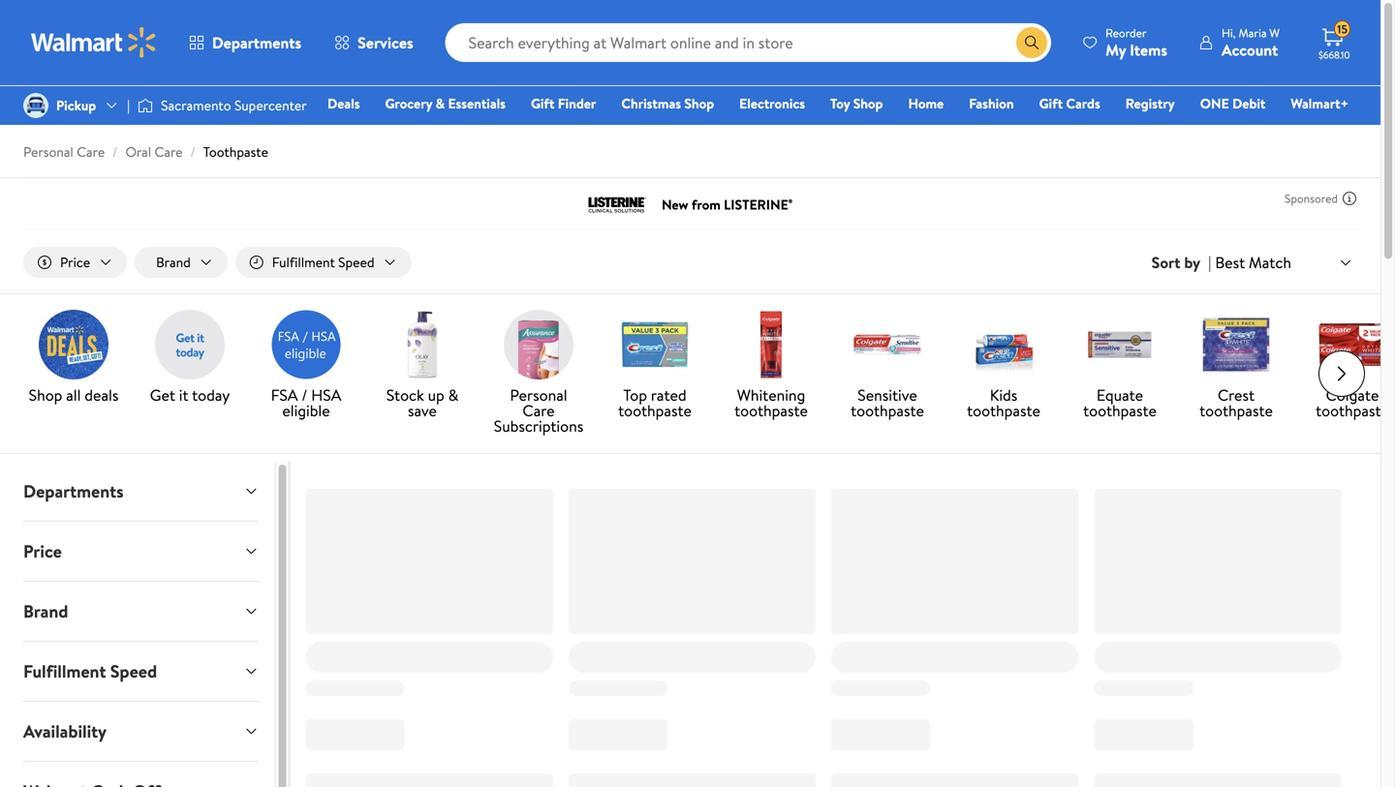 Task type: vqa. For each thing, say whether or not it's contained in the screenshot.
leftmost "Departments"
yes



Task type: describe. For each thing, give the bounding box(es) containing it.
walmart+
[[1291, 94, 1349, 113]]

fulfillment speed tab
[[8, 642, 275, 701]]

availability
[[23, 720, 107, 744]]

debit
[[1232, 94, 1266, 113]]

save
[[408, 400, 437, 422]]

gift for gift finder
[[531, 94, 555, 113]]

fulfillment inside sort and filter section element
[[272, 253, 335, 272]]

get
[[150, 385, 175, 406]]

pickup
[[56, 96, 96, 115]]

sponsored
[[1285, 190, 1338, 207]]

up
[[428, 385, 444, 406]]

kids toothpaste link
[[953, 310, 1054, 422]]

colgate toothpaste image
[[1318, 310, 1387, 380]]

top
[[623, 385, 647, 406]]

0 horizontal spatial shop
[[29, 385, 62, 406]]

shop all. image
[[39, 310, 109, 380]]

whitening toothpaste link
[[721, 310, 822, 422]]

& inside stock up & save
[[448, 385, 458, 406]]

oral care link
[[125, 142, 183, 161]]

fsa / hsa eligible
[[271, 385, 341, 422]]

get it today link
[[140, 310, 240, 407]]

departments button
[[8, 462, 275, 521]]

price button inside sort and filter section element
[[23, 247, 127, 278]]

home link
[[899, 93, 952, 114]]

personal care link
[[23, 142, 105, 161]]

christmas
[[621, 94, 681, 113]]

0 horizontal spatial |
[[127, 96, 130, 115]]

colgate toothpaste
[[1316, 385, 1389, 422]]

1 vertical spatial fulfillment speed button
[[8, 642, 275, 701]]

oral
[[125, 142, 151, 161]]

sort
[[1152, 252, 1180, 273]]

equate toothpaste image
[[1085, 310, 1155, 380]]

kids toothpaste image
[[969, 310, 1039, 380]]

shop all deals
[[29, 385, 119, 406]]

ad disclaimer and feedback image
[[1342, 191, 1357, 206]]

brand for brand dropdown button within sort and filter section element
[[156, 253, 191, 272]]

registry
[[1125, 94, 1175, 113]]

fsa / hsa eligible link
[[256, 310, 357, 422]]

w
[[1269, 25, 1280, 41]]

best match button
[[1211, 250, 1357, 275]]

kids
[[990, 385, 1017, 406]]

sort and filter section element
[[0, 232, 1381, 294]]

colgate toothpaste link
[[1302, 310, 1395, 422]]

one debit link
[[1191, 93, 1274, 114]]

1 toothpaste from the left
[[618, 400, 692, 422]]

1 horizontal spatial /
[[190, 142, 196, 161]]

deals
[[327, 94, 360, 113]]

eligible
[[282, 400, 330, 422]]

toothpaste for colgate toothpaste
[[1316, 400, 1389, 422]]

sensitive toothpaste
[[851, 385, 924, 422]]

sort by |
[[1152, 252, 1211, 273]]

fulfillment speed inside tab
[[23, 660, 157, 684]]

stock up & save link
[[372, 310, 473, 422]]

sensitive toothpaste image
[[853, 310, 922, 380]]

| inside sort and filter section element
[[1208, 252, 1211, 273]]

$668.10
[[1319, 48, 1350, 62]]

kids toothpaste
[[967, 385, 1040, 422]]

crest toothpaste image
[[1201, 310, 1271, 380]]

reorder my items
[[1105, 25, 1167, 61]]

gift cards link
[[1030, 93, 1109, 114]]

availability button
[[8, 702, 275, 762]]

whitening toothpaste image
[[736, 310, 806, 380]]

crest
[[1218, 385, 1255, 406]]

0 horizontal spatial &
[[436, 94, 445, 113]]

shop for toy shop
[[853, 94, 883, 113]]

brand for bottom brand dropdown button
[[23, 600, 68, 624]]

hi, maria w account
[[1222, 25, 1280, 61]]

fulfillment inside fulfillment speed tab
[[23, 660, 106, 684]]

items
[[1130, 39, 1167, 61]]

cards
[[1066, 94, 1100, 113]]

shop all deals link
[[23, 310, 124, 407]]

/ inside fsa / hsa eligible
[[302, 385, 307, 406]]

by
[[1184, 252, 1200, 273]]

care for personal care subscriptions
[[523, 400, 555, 422]]

services button
[[318, 19, 430, 66]]

personal for personal care subscriptions
[[510, 385, 567, 406]]

personal care subscriptions link
[[488, 310, 589, 438]]

deals link
[[319, 93, 369, 114]]

fsa / hsa eligible image
[[271, 310, 341, 380]]

all
[[66, 385, 81, 406]]

grocery & essentials link
[[376, 93, 514, 114]]

stock up & save
[[386, 385, 458, 422]]

home
[[908, 94, 944, 113]]

gift finder link
[[522, 93, 605, 114]]

gift for gift cards
[[1039, 94, 1063, 113]]

best
[[1215, 252, 1245, 273]]

speed inside tab
[[110, 660, 157, 684]]

maria
[[1239, 25, 1267, 41]]

crest toothpaste
[[1199, 385, 1273, 422]]

deals
[[85, 385, 119, 406]]

stock up & save image
[[388, 310, 457, 380]]

toothpaste
[[203, 142, 268, 161]]

one
[[1200, 94, 1229, 113]]

today
[[192, 385, 230, 406]]

electronics link
[[731, 93, 814, 114]]

equate
[[1097, 385, 1143, 406]]

personal care / oral care / toothpaste
[[23, 142, 268, 161]]

toy shop
[[830, 94, 883, 113]]



Task type: locate. For each thing, give the bounding box(es) containing it.
 image for sacramento supercenter
[[138, 96, 153, 115]]

personal care subscriptions image
[[504, 310, 574, 380]]

fashion
[[969, 94, 1014, 113]]

equate toothpaste
[[1083, 385, 1157, 422]]

personal down pickup
[[23, 142, 73, 161]]

0 horizontal spatial brand
[[23, 600, 68, 624]]

fulfillment speed button up the fsa / hsa eligible image in the left top of the page
[[235, 247, 411, 278]]

0 horizontal spatial gift
[[531, 94, 555, 113]]

2 horizontal spatial /
[[302, 385, 307, 406]]

personal care subscriptions
[[494, 385, 583, 437]]

walmart image
[[31, 27, 157, 58]]

hsa
[[311, 385, 341, 406]]

equate toothpaste link
[[1070, 310, 1170, 422]]

price tab
[[8, 522, 275, 581]]

& right up
[[448, 385, 458, 406]]

best match
[[1215, 252, 1291, 273]]

 image left pickup
[[23, 93, 48, 118]]

grocery
[[385, 94, 432, 113]]

0 horizontal spatial speed
[[110, 660, 157, 684]]

0 horizontal spatial  image
[[23, 93, 48, 118]]

shop left all
[[29, 385, 62, 406]]

reorder
[[1105, 25, 1147, 41]]

stock
[[386, 385, 424, 406]]

toothpaste for whitening toothpaste
[[734, 400, 808, 422]]

fulfillment up the fsa / hsa eligible image in the left top of the page
[[272, 253, 335, 272]]

toothpaste for sensitive toothpaste
[[851, 400, 924, 422]]

1 horizontal spatial  image
[[138, 96, 153, 115]]

care right oral
[[155, 142, 183, 161]]

4 toothpaste from the left
[[967, 400, 1040, 422]]

shop for christmas shop
[[684, 94, 714, 113]]

speed up availability tab
[[110, 660, 157, 684]]

departments tab
[[8, 462, 275, 521]]

top rated toothpaste image
[[620, 310, 690, 380]]

fulfillment speed inside sort and filter section element
[[272, 253, 374, 272]]

0 vertical spatial price
[[60, 253, 90, 272]]

1 vertical spatial fulfillment speed
[[23, 660, 157, 684]]

toothpaste
[[618, 400, 692, 422], [734, 400, 808, 422], [851, 400, 924, 422], [967, 400, 1040, 422], [1083, 400, 1157, 422], [1199, 400, 1273, 422], [1316, 400, 1389, 422]]

price button down departments dropdown button
[[8, 522, 275, 581]]

1 horizontal spatial brand
[[156, 253, 191, 272]]

0 vertical spatial personal
[[23, 142, 73, 161]]

1 vertical spatial |
[[1208, 252, 1211, 273]]

speed
[[338, 253, 374, 272], [110, 660, 157, 684]]

0 vertical spatial fulfillment
[[272, 253, 335, 272]]

1 horizontal spatial fulfillment
[[272, 253, 335, 272]]

gift left cards
[[1039, 94, 1063, 113]]

Search search field
[[445, 23, 1051, 62]]

1 horizontal spatial speed
[[338, 253, 374, 272]]

crest toothpaste link
[[1186, 310, 1287, 422]]

toothpaste down the sensitive toothpaste image
[[851, 400, 924, 422]]

personal up subscriptions
[[510, 385, 567, 406]]

0 vertical spatial brand
[[156, 253, 191, 272]]

1 horizontal spatial departments
[[212, 32, 301, 53]]

sacramento
[[161, 96, 231, 115]]

fulfillment speed button up availability tab
[[8, 642, 275, 701]]

care down personal care subscriptions image
[[523, 400, 555, 422]]

gift cards
[[1039, 94, 1100, 113]]

/ right oral care link
[[190, 142, 196, 161]]

my
[[1105, 39, 1126, 61]]

departments up price tab
[[23, 480, 124, 504]]

brand button
[[135, 247, 227, 278], [8, 582, 275, 641]]

1 horizontal spatial personal
[[510, 385, 567, 406]]

brand button inside sort and filter section element
[[135, 247, 227, 278]]

1 horizontal spatial |
[[1208, 252, 1211, 273]]

0 vertical spatial |
[[127, 96, 130, 115]]

toothpaste down the whitening toothpaste image
[[734, 400, 808, 422]]

sacramento supercenter
[[161, 96, 307, 115]]

departments
[[212, 32, 301, 53], [23, 480, 124, 504]]

personal inside personal care subscriptions
[[510, 385, 567, 406]]

1 vertical spatial speed
[[110, 660, 157, 684]]

departments inside departments dropdown button
[[23, 480, 124, 504]]

colgate
[[1326, 385, 1379, 406]]

toothpaste link
[[203, 142, 268, 161]]

0 horizontal spatial fulfillment speed
[[23, 660, 157, 684]]

departments up supercenter at the left
[[212, 32, 301, 53]]

1 horizontal spatial fulfillment speed
[[272, 253, 374, 272]]

|
[[127, 96, 130, 115], [1208, 252, 1211, 273]]

fulfillment speed up the fsa / hsa eligible image in the left top of the page
[[272, 253, 374, 272]]

3 toothpaste from the left
[[851, 400, 924, 422]]

toothpaste down kids toothpaste image
[[967, 400, 1040, 422]]

brand tab
[[8, 582, 275, 641]]

toothpaste down top rated toothpaste image
[[618, 400, 692, 422]]

brand
[[156, 253, 191, 272], [23, 600, 68, 624]]

toothpaste down "equate toothpaste" image
[[1083, 400, 1157, 422]]

tab
[[8, 763, 275, 788]]

shop right christmas
[[684, 94, 714, 113]]

price button up 'shop all.' image
[[23, 247, 127, 278]]

5 toothpaste from the left
[[1083, 400, 1157, 422]]

personal for personal care / oral care / toothpaste
[[23, 142, 73, 161]]

care inside personal care subscriptions
[[523, 400, 555, 422]]

availability tab
[[8, 702, 275, 762]]

toothpaste down crest toothpaste 'image'
[[1199, 400, 1273, 422]]

electronics
[[739, 94, 805, 113]]

it
[[179, 385, 188, 406]]

shop
[[684, 94, 714, 113], [853, 94, 883, 113], [29, 385, 62, 406]]

essentials
[[448, 94, 506, 113]]

speed inside sort and filter section element
[[338, 253, 374, 272]]

1 vertical spatial price button
[[8, 522, 275, 581]]

care left oral
[[77, 142, 105, 161]]

1 horizontal spatial gift
[[1039, 94, 1063, 113]]

0 vertical spatial brand button
[[135, 247, 227, 278]]

2 toothpaste from the left
[[734, 400, 808, 422]]

departments button
[[172, 19, 318, 66]]

get it today image
[[155, 310, 225, 380]]

services
[[358, 32, 413, 53]]

fulfillment speed button inside sort and filter section element
[[235, 247, 411, 278]]

6 toothpaste from the left
[[1199, 400, 1273, 422]]

account
[[1222, 39, 1278, 61]]

shop right toy
[[853, 94, 883, 113]]

search icon image
[[1024, 35, 1040, 50]]

gift left finder
[[531, 94, 555, 113]]

15
[[1337, 21, 1348, 37]]

gift
[[531, 94, 555, 113], [1039, 94, 1063, 113]]

price inside price tab
[[23, 540, 62, 564]]

price
[[60, 253, 90, 272], [23, 540, 62, 564]]

registry link
[[1117, 93, 1184, 114]]

grocery & essentials
[[385, 94, 506, 113]]

1 vertical spatial departments
[[23, 480, 124, 504]]

7 toothpaste from the left
[[1316, 400, 1389, 422]]

 image for pickup
[[23, 93, 48, 118]]

rated
[[651, 385, 687, 406]]

1 vertical spatial price
[[23, 540, 62, 564]]

1 gift from the left
[[531, 94, 555, 113]]

fulfillment speed
[[272, 253, 374, 272], [23, 660, 157, 684]]

toothpaste down next slide for chipmodulewithimages list
[[1316, 400, 1389, 422]]

whitening
[[737, 385, 805, 406]]

1 horizontal spatial care
[[155, 142, 183, 161]]

/ left oral
[[113, 142, 118, 161]]

0 horizontal spatial care
[[77, 142, 105, 161]]

subscriptions
[[494, 416, 583, 437]]

sensitive toothpaste link
[[837, 310, 938, 422]]

toothpaste for kids toothpaste
[[967, 400, 1040, 422]]

brand button down price tab
[[8, 582, 275, 641]]

2 horizontal spatial care
[[523, 400, 555, 422]]

whitening toothpaste
[[734, 385, 808, 422]]

0 horizontal spatial departments
[[23, 480, 124, 504]]

fsa
[[271, 385, 298, 406]]

gift finder
[[531, 94, 596, 113]]

1 vertical spatial personal
[[510, 385, 567, 406]]

match
[[1249, 252, 1291, 273]]

christmas shop
[[621, 94, 714, 113]]

0 vertical spatial price button
[[23, 247, 127, 278]]

0 horizontal spatial /
[[113, 142, 118, 161]]

& right grocery
[[436, 94, 445, 113]]

finder
[[558, 94, 596, 113]]

0 vertical spatial departments
[[212, 32, 301, 53]]

fashion link
[[960, 93, 1023, 114]]

| up oral
[[127, 96, 130, 115]]

speed up the fsa / hsa eligible image in the left top of the page
[[338, 253, 374, 272]]

get it today
[[150, 385, 230, 406]]

0 vertical spatial &
[[436, 94, 445, 113]]

brand inside sort and filter section element
[[156, 253, 191, 272]]

1 vertical spatial brand button
[[8, 582, 275, 641]]

0 vertical spatial fulfillment speed
[[272, 253, 374, 272]]

0 vertical spatial fulfillment speed button
[[235, 247, 411, 278]]

1 vertical spatial brand
[[23, 600, 68, 624]]

fulfillment up availability
[[23, 660, 106, 684]]

0 horizontal spatial personal
[[23, 142, 73, 161]]

1 vertical spatial &
[[448, 385, 458, 406]]

0 vertical spatial speed
[[338, 253, 374, 272]]

personal
[[23, 142, 73, 161], [510, 385, 567, 406]]

1 horizontal spatial &
[[448, 385, 458, 406]]

top rated toothpaste
[[618, 385, 692, 422]]

/ right fsa in the left of the page
[[302, 385, 307, 406]]

hi,
[[1222, 25, 1236, 41]]

2 horizontal spatial shop
[[853, 94, 883, 113]]

| right by
[[1208, 252, 1211, 273]]

christmas shop link
[[613, 93, 723, 114]]

toothpaste for crest toothpaste
[[1199, 400, 1273, 422]]

2 gift from the left
[[1039, 94, 1063, 113]]

care for personal care / oral care / toothpaste
[[77, 142, 105, 161]]

price button
[[23, 247, 127, 278], [8, 522, 275, 581]]

1 horizontal spatial shop
[[684, 94, 714, 113]]

next slide for chipmodulewithimages list image
[[1319, 351, 1365, 397]]

brand inside tab
[[23, 600, 68, 624]]

departments inside departments popup button
[[212, 32, 301, 53]]

top rated toothpaste link
[[605, 310, 705, 422]]

1 vertical spatial fulfillment
[[23, 660, 106, 684]]

toy shop link
[[822, 93, 892, 114]]

Walmart Site-Wide search field
[[445, 23, 1051, 62]]

price inside sort and filter section element
[[60, 253, 90, 272]]

 image
[[23, 93, 48, 118], [138, 96, 153, 115]]

one debit
[[1200, 94, 1266, 113]]

0 horizontal spatial fulfillment
[[23, 660, 106, 684]]

 image up personal care / oral care / toothpaste
[[138, 96, 153, 115]]

brand button up the get it today image
[[135, 247, 227, 278]]

fulfillment speed up availability
[[23, 660, 157, 684]]

toy
[[830, 94, 850, 113]]

toothpaste for equate toothpaste
[[1083, 400, 1157, 422]]

sensitive
[[858, 385, 917, 406]]



